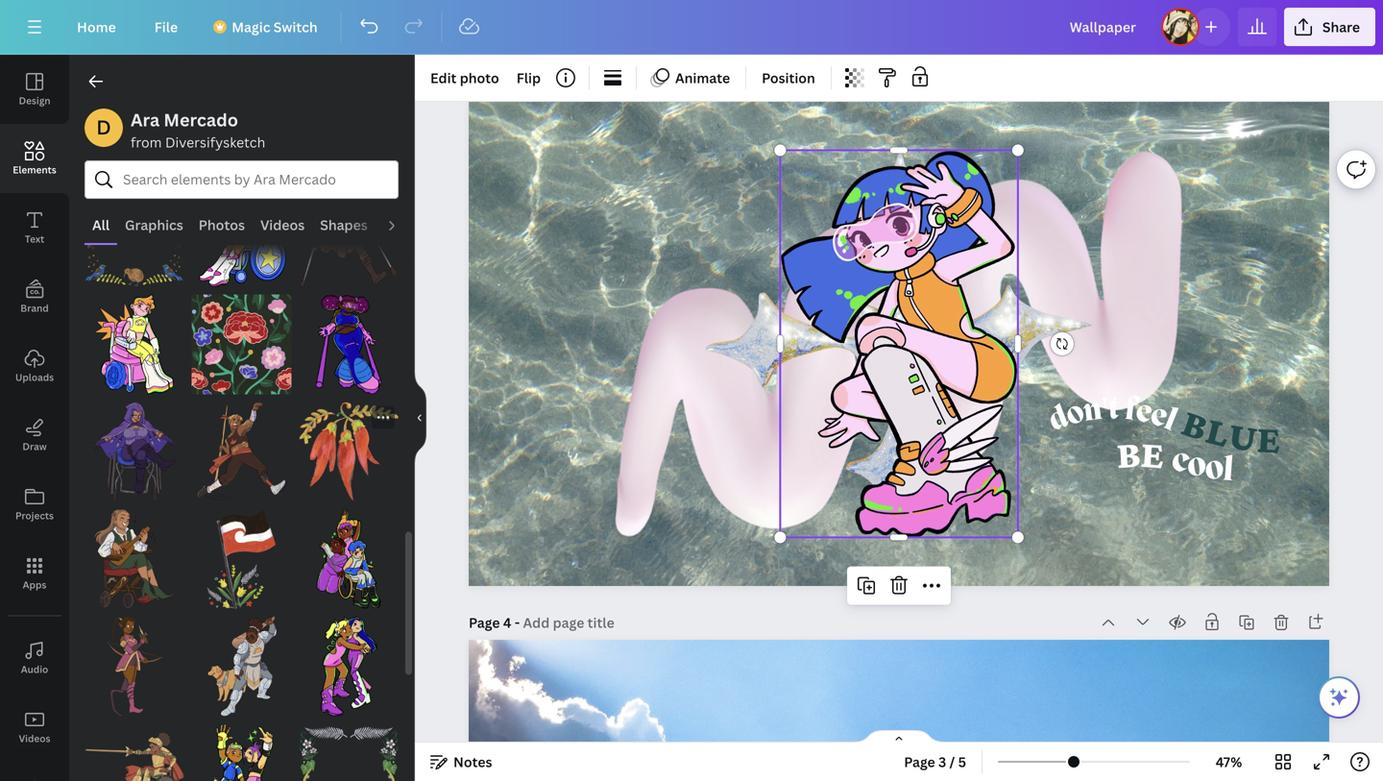 Task type: vqa. For each thing, say whether or not it's contained in the screenshot.
SATURDAY column header at the top right of page
no



Task type: locate. For each thing, give the bounding box(es) containing it.
page 3 / 5
[[904, 753, 967, 771]]

edit photo
[[431, 69, 499, 87]]

0 vertical spatial videos
[[260, 216, 305, 234]]

audio button right 'shapes'
[[376, 207, 429, 243]]

photos
[[199, 216, 245, 234]]

position button
[[754, 62, 823, 93]]

0 vertical spatial page
[[469, 614, 500, 632]]

0 horizontal spatial l
[[1160, 404, 1182, 439]]

shapes button
[[313, 207, 376, 243]]

1 y2k futurism cyber friends image from the top
[[299, 509, 399, 609]]

d
[[1045, 401, 1074, 439]]

e right f
[[1147, 399, 1172, 436]]

text button
[[0, 193, 69, 262]]

1 horizontal spatial b
[[1177, 400, 1215, 450]]

edit
[[431, 69, 457, 87]]

e
[[1134, 396, 1156, 432], [1147, 399, 1172, 436]]

y2k futurism cyber friends image for loose cartoon fantasy roleplaying blind woman image
[[299, 617, 399, 716]]

0 horizontal spatial audio
[[21, 663, 48, 676]]

1 horizontal spatial videos
[[260, 216, 305, 234]]

elements
[[13, 163, 56, 176]]

mercado
[[164, 108, 238, 132]]

apps
[[23, 579, 46, 591]]

l right f
[[1160, 404, 1182, 439]]

o
[[1064, 397, 1088, 434], [1185, 447, 1210, 487], [1204, 451, 1227, 490]]

videos button
[[253, 207, 313, 243], [0, 693, 69, 762]]

ara mercado from diversifysketch
[[131, 108, 265, 151]]

diversifysketch
[[165, 133, 265, 151]]

audio inside side panel tab list
[[21, 663, 48, 676]]

1 horizontal spatial e
[[1257, 416, 1282, 462]]

audio button down apps
[[0, 624, 69, 693]]

loose cartoon fantasy roleplaying female archer image
[[85, 617, 184, 716]]

f
[[1124, 394, 1139, 429]]

page left 4
[[469, 614, 500, 632]]

1 vertical spatial l
[[1223, 453, 1236, 491]]

file
[[154, 18, 178, 36]]

l right c on the right of page
[[1223, 453, 1236, 491]]

0 horizontal spatial page
[[469, 614, 500, 632]]

group
[[85, 187, 184, 287], [192, 187, 291, 287], [299, 187, 399, 287], [85, 283, 184, 394], [192, 283, 291, 394], [299, 283, 399, 394], [85, 390, 184, 502], [192, 390, 291, 502], [299, 402, 399, 502], [85, 498, 184, 609], [192, 498, 291, 609], [299, 509, 399, 609], [192, 605, 291, 716], [299, 605, 399, 716], [85, 617, 184, 716], [85, 712, 184, 781], [192, 712, 291, 781], [299, 712, 399, 781]]

videos inside side panel tab list
[[19, 732, 50, 745]]

main menu bar
[[0, 0, 1384, 55]]

b
[[1177, 400, 1215, 450], [1116, 432, 1143, 477]]

Search elements by Ara Mercado search field
[[123, 161, 360, 198]]

b for b
[[1177, 400, 1215, 450]]

brand
[[20, 302, 49, 315]]

1 vertical spatial y2k futurism cyber friends image
[[299, 617, 399, 716]]

all
[[92, 216, 110, 234]]

e right t
[[1134, 396, 1156, 432]]

l u e
[[1202, 407, 1282, 462]]

projects
[[15, 509, 54, 522]]

audio right 'shapes'
[[383, 216, 422, 234]]

e
[[1257, 416, 1282, 462], [1140, 432, 1166, 477]]

0 horizontal spatial audio button
[[0, 624, 69, 693]]

share button
[[1285, 8, 1376, 46]]

page
[[469, 614, 500, 632], [904, 753, 936, 771]]

e right the l on the right bottom of the page
[[1257, 416, 1282, 462]]

canva assistant image
[[1328, 686, 1351, 709]]

0 horizontal spatial videos button
[[0, 693, 69, 762]]

1 vertical spatial page
[[904, 753, 936, 771]]

b down f
[[1116, 432, 1143, 477]]

0 vertical spatial y2k futurism cyber friends image
[[299, 509, 399, 609]]

1 horizontal spatial page
[[904, 753, 936, 771]]

4
[[503, 614, 512, 632]]

2 y2k futurism cyber friends image from the top
[[299, 617, 399, 716]]

text
[[25, 233, 44, 246]]

ngutukākā/kākābeak flowers image
[[299, 402, 399, 502]]

o n ' t
[[1064, 394, 1120, 434]]

audio
[[383, 216, 422, 234], [21, 663, 48, 676]]

0 horizontal spatial e
[[1140, 432, 1166, 477]]

0 horizontal spatial b
[[1116, 432, 1143, 477]]

e inside b e c o o l
[[1140, 432, 1166, 477]]

u
[[1226, 413, 1261, 460]]

47%
[[1216, 753, 1243, 771]]

l inside b e c o o l
[[1223, 453, 1236, 491]]

1 vertical spatial videos button
[[0, 693, 69, 762]]

1 horizontal spatial audio
[[383, 216, 422, 234]]

uploads button
[[0, 332, 69, 401]]

0 horizontal spatial videos
[[19, 732, 50, 745]]

audio button
[[376, 207, 429, 243], [0, 624, 69, 693]]

y2k futurism cyber boy image
[[85, 295, 184, 394]]

page left 3
[[904, 753, 936, 771]]

b left 'u'
[[1177, 400, 1215, 450]]

b inside b e c o o l
[[1116, 432, 1143, 477]]

b e c o o l
[[1116, 432, 1236, 491]]

notes button
[[423, 747, 500, 777]]

1 vertical spatial audio
[[21, 663, 48, 676]]

shapes
[[320, 216, 368, 234]]

e left c on the right of page
[[1140, 432, 1166, 477]]

1 vertical spatial videos
[[19, 732, 50, 745]]

māori flag with local flora image
[[192, 509, 291, 609]]

n
[[1082, 394, 1105, 430]]

page inside 'button'
[[904, 753, 936, 771]]

page 3 / 5 button
[[897, 747, 975, 777]]

e inside l u e
[[1257, 416, 1282, 462]]

0 vertical spatial audio button
[[376, 207, 429, 243]]

0 vertical spatial videos button
[[253, 207, 313, 243]]

diversifysketch link
[[165, 133, 265, 151]]

c
[[1168, 443, 1194, 483]]

show pages image
[[853, 729, 946, 745]]

loose cartoon fantasy roleplaying warrior image
[[192, 402, 291, 502]]

ara
[[131, 108, 160, 132]]

y2k futurism cyber girl with wheelchair image
[[192, 187, 291, 287]]

o left 'u'
[[1185, 447, 1210, 487]]

audio down apps
[[21, 663, 48, 676]]

47% button
[[1198, 747, 1261, 777]]

home link
[[62, 8, 131, 46]]

apps button
[[0, 539, 69, 608]]

videos
[[260, 216, 305, 234], [19, 732, 50, 745]]

silver fern, manuka, mount cook buttercup image
[[299, 724, 399, 781]]

animate button
[[645, 62, 738, 93]]

position
[[762, 69, 816, 87]]

loose cartoon fantasy roleplaying assassin woman image
[[85, 402, 184, 502]]

0 vertical spatial l
[[1160, 404, 1182, 439]]

l
[[1160, 404, 1182, 439], [1223, 453, 1236, 491]]

design
[[19, 94, 50, 107]]

o left '
[[1064, 397, 1088, 434]]

loose cartoon fantasy roleplaying blind woman image
[[192, 617, 291, 716]]

design button
[[0, 55, 69, 124]]

y2k futurism cyber friends image
[[299, 509, 399, 609], [299, 617, 399, 716]]

1 horizontal spatial l
[[1223, 453, 1236, 491]]



Task type: describe. For each thing, give the bounding box(es) containing it.
file button
[[139, 8, 193, 46]]

photos button
[[191, 207, 253, 243]]

y2k futurism cyber friends image for māori flag with local flora image
[[299, 509, 399, 609]]

1 vertical spatial audio button
[[0, 624, 69, 693]]

edit photo button
[[423, 62, 507, 93]]

flip
[[517, 69, 541, 87]]

t
[[1109, 394, 1120, 428]]

o right c on the right of page
[[1204, 451, 1227, 490]]

animate
[[676, 69, 730, 87]]

diversifysketch image
[[85, 109, 123, 147]]

brand button
[[0, 262, 69, 332]]

l
[[1202, 407, 1235, 456]]

magic
[[232, 18, 270, 36]]

elements button
[[0, 124, 69, 193]]

1 horizontal spatial videos button
[[253, 207, 313, 243]]

Page title text field
[[523, 613, 617, 632]]

from
[[131, 133, 162, 151]]

projects button
[[0, 470, 69, 539]]

draw button
[[0, 401, 69, 470]]

y2k futurism cyber girl with forearm canes image
[[299, 295, 399, 394]]

b for b e c o o l
[[1116, 432, 1143, 477]]

y2k futurism cyber boy and girl image
[[192, 724, 291, 781]]

diversifysketch element
[[85, 109, 123, 147]]

notes
[[454, 753, 492, 771]]

all button
[[85, 207, 117, 243]]

5
[[959, 753, 967, 771]]

share
[[1323, 18, 1361, 36]]

f e e
[[1124, 394, 1172, 436]]

/
[[950, 753, 956, 771]]

switch
[[274, 18, 318, 36]]

Design title text field
[[1055, 8, 1154, 46]]

graphics button
[[117, 207, 191, 243]]

page 4 -
[[469, 614, 523, 632]]

1 horizontal spatial audio button
[[376, 207, 429, 243]]

loose cartoon fantasy roleplaying bard image
[[85, 509, 184, 609]]

o inside o n ' t
[[1064, 397, 1088, 434]]

draw
[[22, 440, 47, 453]]

page for page 4 -
[[469, 614, 500, 632]]

loose cartoon fantasy roleplaying man image
[[299, 187, 399, 287]]

0 vertical spatial audio
[[383, 216, 422, 234]]

page for page 3 / 5
[[904, 753, 936, 771]]

side panel tab list
[[0, 55, 69, 781]]

flip button
[[509, 62, 549, 93]]

3
[[939, 753, 947, 771]]

'
[[1102, 394, 1110, 428]]

home
[[77, 18, 116, 36]]

magic switch button
[[201, 8, 333, 46]]

graphics
[[125, 216, 183, 234]]

block print style korean peonies image
[[192, 295, 291, 394]]

magic switch
[[232, 18, 318, 36]]

-
[[515, 614, 520, 632]]

kōwhai flowers and branches, kiwi bird, tui bird image
[[85, 187, 184, 287]]

uploads
[[15, 371, 54, 384]]

photo
[[460, 69, 499, 87]]

hide image
[[414, 372, 427, 464]]

loose cartoon fantasy roleplaying woman image
[[85, 724, 184, 781]]



